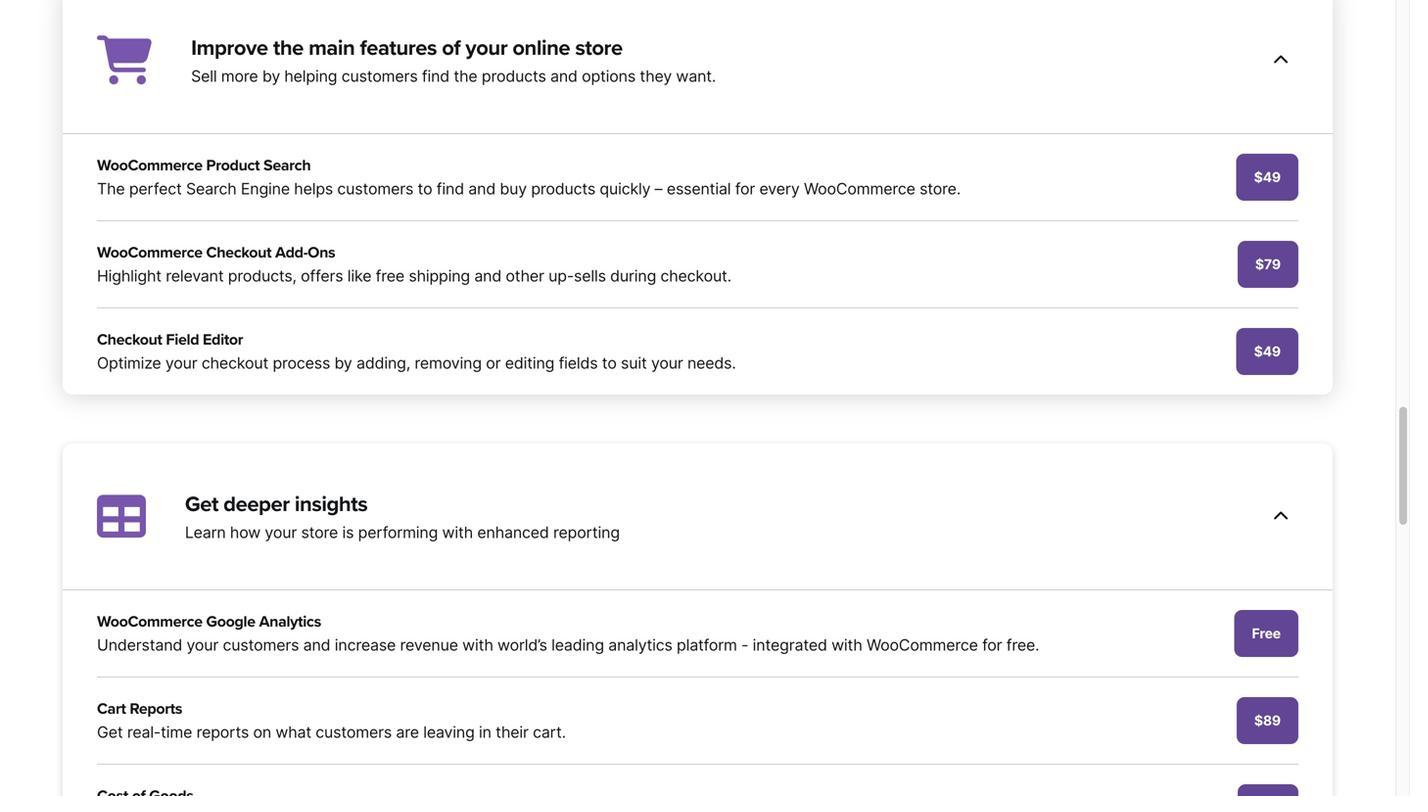 Task type: locate. For each thing, give the bounding box(es) containing it.
store left is
[[301, 523, 338, 542]]

chevron up image for improve the main features of your online store
[[1273, 53, 1289, 68]]

products right buy
[[531, 179, 596, 198]]

1 vertical spatial for
[[982, 636, 1002, 655]]

to up 'woocommerce checkout add-ons highlight relevant products, offers like free shipping and other up-sells during checkout.'
[[418, 179, 432, 198]]

1 $49 link from the top
[[1237, 154, 1299, 201]]

store inside improve the main features of your online store sell more by helping customers find the products and options they want.
[[575, 35, 623, 61]]

analytics
[[259, 613, 321, 631]]

find down the of
[[422, 67, 450, 86]]

1 horizontal spatial get
[[185, 492, 218, 518]]

revenue
[[400, 636, 458, 655]]

are
[[396, 723, 419, 742]]

0 vertical spatial get
[[185, 492, 218, 518]]

buy
[[500, 179, 527, 198]]

0 horizontal spatial get
[[97, 723, 123, 742]]

for left the free.
[[982, 636, 1002, 655]]

leading
[[552, 636, 604, 655]]

1 horizontal spatial to
[[602, 354, 617, 373]]

reporting
[[553, 523, 620, 542]]

the down the of
[[454, 67, 478, 86]]

checkout field editor optimize your checkout process by adding, removing or editing fields to suit your needs.
[[97, 331, 736, 373]]

helping
[[284, 67, 337, 86]]

of
[[442, 35, 461, 61]]

to
[[418, 179, 432, 198], [602, 354, 617, 373]]

field
[[166, 331, 199, 349]]

products inside improve the main features of your online store sell more by helping customers find the products and options they want.
[[482, 67, 546, 86]]

0 horizontal spatial store
[[301, 523, 338, 542]]

0 vertical spatial store
[[575, 35, 623, 61]]

1 horizontal spatial store
[[575, 35, 623, 61]]

woocommerce google analytics understand your customers and increase revenue with world's leading analytics platform - integrated with woocommerce for free.
[[97, 613, 1040, 655]]

get down cart in the bottom left of the page
[[97, 723, 123, 742]]

deeper
[[223, 492, 290, 518]]

your inside woocommerce google analytics understand your customers and increase revenue with world's leading analytics platform - integrated with woocommerce for free.
[[187, 636, 219, 655]]

products inside woocommerce product search the perfect search engine helps customers to find and buy products quickly – essential for every woocommerce store.
[[531, 179, 596, 198]]

analytics
[[608, 636, 673, 655]]

and down online
[[550, 67, 578, 86]]

1 horizontal spatial by
[[334, 354, 352, 373]]

checkout
[[206, 244, 271, 262], [97, 331, 162, 349]]

checkout up optimize
[[97, 331, 162, 349]]

and left buy
[[468, 179, 496, 198]]

1 vertical spatial find
[[437, 179, 464, 198]]

2 $49 link from the top
[[1237, 328, 1299, 375]]

in
[[479, 723, 491, 742]]

1 horizontal spatial for
[[982, 636, 1002, 655]]

0 vertical spatial checkout
[[206, 244, 271, 262]]

2 $49 from the top
[[1254, 343, 1281, 360]]

features
[[360, 35, 437, 61]]

how
[[230, 523, 261, 542]]

checkout up products,
[[206, 244, 271, 262]]

customers
[[342, 67, 418, 86], [337, 179, 414, 198], [223, 636, 299, 655], [316, 723, 392, 742]]

get
[[185, 492, 218, 518], [97, 723, 123, 742]]

1 horizontal spatial the
[[454, 67, 478, 86]]

optimize
[[97, 354, 161, 373]]

0 vertical spatial find
[[422, 67, 450, 86]]

and inside improve the main features of your online store sell more by helping customers find the products and options they want.
[[550, 67, 578, 86]]

woocommerce for understand your customers and increase revenue with world's leading analytics platform - integrated with woocommerce for free.
[[97, 613, 203, 631]]

to left suit
[[602, 354, 617, 373]]

products
[[482, 67, 546, 86], [531, 179, 596, 198]]

0 horizontal spatial by
[[262, 67, 280, 86]]

sell
[[191, 67, 217, 86]]

1 vertical spatial checkout
[[97, 331, 162, 349]]

for left every
[[735, 179, 755, 198]]

woocommerce
[[97, 156, 203, 175], [804, 179, 916, 198], [97, 244, 203, 262], [97, 613, 203, 631], [867, 636, 978, 655]]

customers down 'analytics' on the bottom
[[223, 636, 299, 655]]

the
[[273, 35, 304, 61], [454, 67, 478, 86]]

find left buy
[[437, 179, 464, 198]]

0 horizontal spatial the
[[273, 35, 304, 61]]

$49 link
[[1237, 154, 1299, 201], [1237, 328, 1299, 375]]

with
[[442, 523, 473, 542], [462, 636, 493, 655], [832, 636, 863, 655]]

0 vertical spatial for
[[735, 179, 755, 198]]

customers inside woocommerce google analytics understand your customers and increase revenue with world's leading analytics platform - integrated with woocommerce for free.
[[223, 636, 299, 655]]

and left other
[[474, 267, 502, 286]]

add-
[[275, 244, 308, 262]]

get up learn at the bottom of page
[[185, 492, 218, 518]]

your right how
[[265, 523, 297, 542]]

1 vertical spatial $49
[[1254, 343, 1281, 360]]

by inside checkout field editor optimize your checkout process by adding, removing or editing fields to suit your needs.
[[334, 354, 352, 373]]

and
[[550, 67, 578, 86], [468, 179, 496, 198], [474, 267, 502, 286], [303, 636, 331, 655]]

highlight
[[97, 267, 161, 286]]

0 vertical spatial by
[[262, 67, 280, 86]]

your right the of
[[466, 35, 508, 61]]

1 vertical spatial by
[[334, 354, 352, 373]]

store inside the get deeper insights learn how your store is performing with enhanced reporting
[[301, 523, 338, 542]]

your down google
[[187, 636, 219, 655]]

0 horizontal spatial search
[[186, 179, 237, 198]]

improve
[[191, 35, 268, 61]]

1 horizontal spatial search
[[264, 156, 311, 175]]

the up helping on the left top of page
[[273, 35, 304, 61]]

customers down features
[[342, 67, 418, 86]]

$49 for optimize your checkout process by adding, removing or editing fields to suit your needs.
[[1254, 343, 1281, 360]]

to inside checkout field editor optimize your checkout process by adding, removing or editing fields to suit your needs.
[[602, 354, 617, 373]]

woocommerce inside 'woocommerce checkout add-ons highlight relevant products, offers like free shipping and other up-sells during checkout.'
[[97, 244, 203, 262]]

by left adding,
[[334, 354, 352, 373]]

their
[[496, 723, 529, 742]]

chevron up image
[[1273, 53, 1289, 68], [1273, 509, 1289, 525]]

–
[[655, 179, 663, 198]]

$49 link down $79 link
[[1237, 328, 1299, 375]]

process
[[273, 354, 330, 373]]

with for woocommerce google analytics
[[462, 636, 493, 655]]

by inside improve the main features of your online store sell more by helping customers find the products and options they want.
[[262, 67, 280, 86]]

find inside woocommerce product search the perfect search engine helps customers to find and buy products quickly – essential for every woocommerce store.
[[437, 179, 464, 198]]

0 vertical spatial products
[[482, 67, 546, 86]]

want.
[[676, 67, 716, 86]]

your
[[466, 35, 508, 61], [165, 354, 197, 373], [651, 354, 683, 373], [265, 523, 297, 542], [187, 636, 219, 655]]

quickly
[[600, 179, 651, 198]]

and inside woocommerce google analytics understand your customers and increase revenue with world's leading analytics platform - integrated with woocommerce for free.
[[303, 636, 331, 655]]

cart reports get real-time reports on what customers are leaving in their cart.
[[97, 700, 566, 742]]

$49 up $79 link
[[1254, 169, 1281, 186]]

and inside woocommerce product search the perfect search engine helps customers to find and buy products quickly – essential for every woocommerce store.
[[468, 179, 496, 198]]

0 vertical spatial $49
[[1254, 169, 1281, 186]]

by right more
[[262, 67, 280, 86]]

1 vertical spatial to
[[602, 354, 617, 373]]

0 horizontal spatial for
[[735, 179, 755, 198]]

free.
[[1007, 636, 1040, 655]]

1 vertical spatial get
[[97, 723, 123, 742]]

with right the integrated
[[832, 636, 863, 655]]

$49 link for the perfect search engine helps customers to find and buy products quickly – essential for every woocommerce store.
[[1237, 154, 1299, 201]]

integrated
[[753, 636, 827, 655]]

store up options at left top
[[575, 35, 623, 61]]

to inside woocommerce product search the perfect search engine helps customers to find and buy products quickly – essential for every woocommerce store.
[[418, 179, 432, 198]]

find
[[422, 67, 450, 86], [437, 179, 464, 198]]

essential
[[667, 179, 731, 198]]

your right suit
[[651, 354, 683, 373]]

free
[[1252, 626, 1281, 642]]

helps
[[294, 179, 333, 198]]

and down 'analytics' on the bottom
[[303, 636, 331, 655]]

customers right helps
[[337, 179, 414, 198]]

$49 down $79 link
[[1254, 343, 1281, 360]]

0 horizontal spatial checkout
[[97, 331, 162, 349]]

checkout
[[202, 354, 269, 373]]

1 vertical spatial store
[[301, 523, 338, 542]]

for
[[735, 179, 755, 198], [982, 636, 1002, 655]]

other
[[506, 267, 544, 286]]

platform
[[677, 636, 737, 655]]

0 horizontal spatial to
[[418, 179, 432, 198]]

every
[[760, 179, 800, 198]]

with left enhanced
[[442, 523, 473, 542]]

1 horizontal spatial checkout
[[206, 244, 271, 262]]

$49
[[1254, 169, 1281, 186], [1254, 343, 1281, 360]]

ons
[[308, 244, 335, 262]]

free
[[376, 267, 405, 286]]

products down online
[[482, 67, 546, 86]]

customers left are
[[316, 723, 392, 742]]

2 chevron up image from the top
[[1273, 509, 1289, 525]]

1 chevron up image from the top
[[1273, 53, 1289, 68]]

search up the engine
[[264, 156, 311, 175]]

product
[[206, 156, 260, 175]]

0 vertical spatial $49 link
[[1237, 154, 1299, 201]]

removing
[[415, 354, 482, 373]]

free link
[[1235, 610, 1299, 657]]

with inside the get deeper insights learn how your store is performing with enhanced reporting
[[442, 523, 473, 542]]

understand
[[97, 636, 182, 655]]

1 vertical spatial $49 link
[[1237, 328, 1299, 375]]

relevant
[[166, 267, 224, 286]]

0 vertical spatial the
[[273, 35, 304, 61]]

real-
[[127, 723, 161, 742]]

find inside improve the main features of your online store sell more by helping customers find the products and options they want.
[[422, 67, 450, 86]]

on
[[253, 723, 271, 742]]

search down product
[[186, 179, 237, 198]]

1 vertical spatial products
[[531, 179, 596, 198]]

$49 link up $79 link
[[1237, 154, 1299, 201]]

insights
[[295, 492, 368, 518]]

1 $49 from the top
[[1254, 169, 1281, 186]]

1 vertical spatial chevron up image
[[1273, 509, 1289, 525]]

with left the world's
[[462, 636, 493, 655]]

0 vertical spatial to
[[418, 179, 432, 198]]

search
[[264, 156, 311, 175], [186, 179, 237, 198]]

0 vertical spatial chevron up image
[[1273, 53, 1289, 68]]

products,
[[228, 267, 297, 286]]



Task type: vqa. For each thing, say whether or not it's contained in the screenshot.
Murray on the left bottom of the page
no



Task type: describe. For each thing, give the bounding box(es) containing it.
sells
[[574, 267, 606, 286]]

customers inside woocommerce product search the perfect search engine helps customers to find and buy products quickly – essential for every woocommerce store.
[[337, 179, 414, 198]]

1 vertical spatial the
[[454, 67, 478, 86]]

with for get deeper insights
[[442, 523, 473, 542]]

is
[[342, 523, 354, 542]]

$49 for the perfect search engine helps customers to find and buy products quickly – essential for every woocommerce store.
[[1254, 169, 1281, 186]]

more
[[221, 67, 258, 86]]

options
[[582, 67, 636, 86]]

enhanced
[[477, 523, 549, 542]]

$49 link for optimize your checkout process by adding, removing or editing fields to suit your needs.
[[1237, 328, 1299, 375]]

fields
[[559, 354, 598, 373]]

for inside woocommerce google analytics understand your customers and increase revenue with world's leading analytics platform - integrated with woocommerce for free.
[[982, 636, 1002, 655]]

checkout.
[[661, 267, 732, 286]]

what
[[276, 723, 311, 742]]

$89
[[1255, 713, 1281, 729]]

$89 link
[[1237, 698, 1299, 745]]

and inside 'woocommerce checkout add-ons highlight relevant products, offers like free shipping and other up-sells during checkout.'
[[474, 267, 502, 286]]

woocommerce product search the perfect search engine helps customers to find and buy products quickly – essential for every woocommerce store.
[[97, 156, 961, 198]]

store.
[[920, 179, 961, 198]]

your down field
[[165, 354, 197, 373]]

woocommerce for the perfect search engine helps customers to find and buy products quickly – essential for every woocommerce store.
[[97, 156, 203, 175]]

checkout inside 'woocommerce checkout add-ons highlight relevant products, offers like free shipping and other up-sells during checkout.'
[[206, 244, 271, 262]]

time
[[161, 723, 192, 742]]

suit
[[621, 354, 647, 373]]

customers inside improve the main features of your online store sell more by helping customers find the products and options they want.
[[342, 67, 418, 86]]

online
[[513, 35, 570, 61]]

or
[[486, 354, 501, 373]]

chevron up image for get deeper insights
[[1273, 509, 1289, 525]]

increase
[[335, 636, 396, 655]]

customers inside cart reports get real-time reports on what customers are leaving in their cart.
[[316, 723, 392, 742]]

0 vertical spatial search
[[264, 156, 311, 175]]

reports
[[130, 700, 182, 719]]

needs.
[[688, 354, 736, 373]]

adding,
[[357, 354, 410, 373]]

cart
[[97, 700, 126, 719]]

leaving
[[423, 723, 475, 742]]

checkout inside checkout field editor optimize your checkout process by adding, removing or editing fields to suit your needs.
[[97, 331, 162, 349]]

woocommerce checkout add-ons highlight relevant products, offers like free shipping and other up-sells during checkout.
[[97, 244, 732, 286]]

like
[[348, 267, 372, 286]]

learn
[[185, 523, 226, 542]]

$79
[[1256, 256, 1281, 273]]

get inside cart reports get real-time reports on what customers are leaving in their cart.
[[97, 723, 123, 742]]

for inside woocommerce product search the perfect search engine helps customers to find and buy products quickly – essential for every woocommerce store.
[[735, 179, 755, 198]]

performing
[[358, 523, 438, 542]]

shipping
[[409, 267, 470, 286]]

up-
[[549, 267, 574, 286]]

-
[[742, 636, 749, 655]]

reports
[[196, 723, 249, 742]]

get inside the get deeper insights learn how your store is performing with enhanced reporting
[[185, 492, 218, 518]]

cart.
[[533, 723, 566, 742]]

your inside the get deeper insights learn how your store is performing with enhanced reporting
[[265, 523, 297, 542]]

main
[[309, 35, 355, 61]]

$79 link
[[1238, 241, 1299, 288]]

google
[[206, 613, 255, 631]]

1 vertical spatial search
[[186, 179, 237, 198]]

woocommerce for highlight relevant products, offers like free shipping and other up-sells during checkout.
[[97, 244, 203, 262]]

engine
[[241, 179, 290, 198]]

offers
[[301, 267, 343, 286]]

editing
[[505, 354, 555, 373]]

the
[[97, 179, 125, 198]]

get deeper insights learn how your store is performing with enhanced reporting
[[185, 492, 620, 542]]

perfect
[[129, 179, 182, 198]]

world's
[[498, 636, 547, 655]]

during
[[610, 267, 656, 286]]

editor
[[203, 331, 243, 349]]

they
[[640, 67, 672, 86]]

your inside improve the main features of your online store sell more by helping customers find the products and options they want.
[[466, 35, 508, 61]]

improve the main features of your online store sell more by helping customers find the products and options they want.
[[191, 35, 716, 86]]



